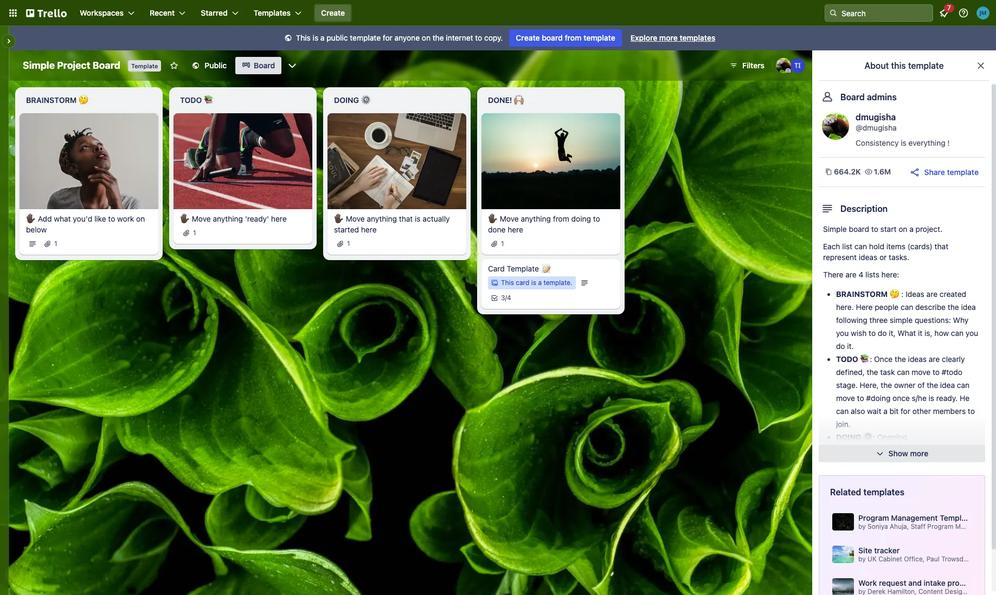 Task type: vqa. For each thing, say whether or not it's contained in the screenshot.
'0 Notifications' image
no



Task type: locate. For each thing, give the bounding box(es) containing it.
dmugisha (dmugisha) image right filters
[[776, 58, 792, 73]]

2 ✋🏿 from the left
[[180, 214, 190, 223]]

0 vertical spatial are
[[846, 270, 857, 279]]

he
[[960, 394, 970, 403]]

this
[[892, 61, 906, 71]]

by
[[859, 523, 866, 531], [859, 555, 866, 564]]

0 horizontal spatial todo
[[180, 95, 202, 105]]

doing
[[572, 214, 591, 223]]

anything inside ✋🏿 move anything 'ready' here link
[[213, 214, 243, 223]]

1 vertical spatial project
[[977, 555, 997, 564]]

by left uk
[[859, 555, 866, 564]]

it
[[919, 329, 923, 338]]

1 horizontal spatial more
[[911, 449, 929, 458]]

more
[[660, 33, 678, 42], [911, 449, 929, 458]]

0 vertical spatial done!
[[488, 95, 512, 105]]

to right wish
[[869, 329, 876, 338]]

/
[[505, 294, 507, 302]]

the right once
[[895, 355, 906, 364]]

board for board admins
[[841, 92, 865, 102]]

@
[[984, 523, 990, 531]]

0 vertical spatial simple
[[23, 60, 55, 71]]

move inside ✋🏿 move anything that is actually started here
[[346, 214, 365, 223]]

0 horizontal spatial create
[[321, 8, 345, 17]]

3 anything from the left
[[521, 214, 551, 223]]

create for create board from template
[[516, 33, 540, 42]]

that inside each list can hold items (cards) that represent ideas or tasks.
[[935, 242, 949, 251]]

on for anyone
[[422, 33, 431, 42]]

move up of
[[912, 368, 931, 377]]

a left project.
[[910, 225, 914, 234]]

📚 left once
[[861, 355, 870, 364]]

simple up each
[[824, 225, 847, 234]]

are right there
[[846, 270, 857, 279]]

that
[[399, 214, 413, 223], [935, 242, 949, 251]]

2 horizontal spatial move
[[500, 214, 519, 223]]

0 horizontal spatial board
[[542, 33, 563, 42]]

0 horizontal spatial dmugisha (dmugisha) image
[[776, 58, 792, 73]]

from inside ✋🏿 move anything from doing to done here
[[553, 214, 570, 223]]

0 horizontal spatial you
[[837, 329, 849, 338]]

0 vertical spatial brainstorm 🤔
[[26, 95, 88, 105]]

anything inside ✋🏿 move anything that is actually started here
[[367, 214, 397, 223]]

4 for /
[[507, 294, 511, 302]]

once
[[875, 355, 893, 364]]

1 horizontal spatial idea
[[962, 303, 976, 312]]

0 vertical spatial by
[[859, 523, 866, 531]]

1 horizontal spatial move
[[912, 368, 931, 377]]

0 vertical spatial idea
[[962, 303, 976, 312]]

0 horizontal spatial anything
[[213, 214, 243, 223]]

open information menu image
[[959, 8, 969, 18]]

⚙️ inside 'doing ⚙️ : ongoing done! 🙌🏽 : finished'
[[864, 433, 873, 442]]

on right start
[[899, 225, 908, 234]]

once
[[893, 394, 910, 403]]

1
[[193, 229, 196, 237], [54, 240, 57, 248], [347, 240, 350, 248], [501, 240, 504, 248]]

1 horizontal spatial todo 📚
[[837, 355, 870, 364]]

admins
[[867, 92, 897, 102]]

0 vertical spatial todo 📚
[[180, 95, 214, 105]]

1 horizontal spatial on
[[422, 33, 431, 42]]

jeremy miller (jeremymiller198) image
[[977, 7, 990, 20]]

can up join.
[[837, 407, 849, 416]]

BRAINSTORM 🤔 text field
[[20, 92, 158, 109]]

do left it.
[[837, 342, 846, 351]]

idea up why
[[962, 303, 976, 312]]

1 vertical spatial simple
[[824, 225, 847, 234]]

⚙️ for doing ⚙️ : ongoing done! 🙌🏽 : finished
[[864, 433, 873, 442]]

1 move from the left
[[192, 214, 211, 223]]

project right trowsdale,
[[977, 555, 997, 564]]

0 horizontal spatial more
[[660, 33, 678, 42]]

template inside button
[[947, 167, 979, 177]]

the left internet
[[433, 33, 444, 42]]

are inside : once the ideas are clearly defined, the task can move to #todo stage. here, the owner of the idea can move to #doing once s/he is ready. he can also wait a bit for other members to join.
[[929, 355, 940, 364]]

🤔 up "people" at the right bottom of the page
[[890, 290, 900, 299]]

1 horizontal spatial you
[[966, 329, 979, 338]]

can right the 'list'
[[855, 242, 868, 251]]

create up 'public'
[[321, 8, 345, 17]]

todo 📚 down 'public' button
[[180, 95, 214, 105]]

1 horizontal spatial ideas
[[909, 355, 927, 364]]

0 horizontal spatial on
[[136, 214, 145, 223]]

star or unstar board image
[[170, 61, 179, 70]]

board
[[93, 60, 120, 71], [254, 61, 275, 70], [841, 92, 865, 102]]

brainstorm 🤔 down simple project board 'text box' at left
[[26, 95, 88, 105]]

a left bit
[[884, 407, 888, 416]]

template
[[350, 33, 381, 42], [584, 33, 616, 42], [909, 61, 944, 71], [947, 167, 979, 177]]

0 vertical spatial ⚙️
[[361, 95, 371, 105]]

: inside : once the ideas are clearly defined, the task can move to #todo stage. here, the owner of the idea can move to #doing once s/he is ready. he can also wait a bit for other members to join.
[[870, 355, 873, 364]]

templates right the 'explore'
[[680, 33, 716, 42]]

🤔 inside brainstorm 🤔 text field
[[79, 95, 88, 105]]

dmugisha (dmugisha) image left @dmugisha
[[822, 113, 850, 140]]

move down stage. at the bottom right of page
[[837, 394, 855, 403]]

⚙️
[[361, 95, 371, 105], [864, 433, 873, 442]]

here inside ✋🏿 move anything that is actually started here
[[361, 225, 377, 234]]

project.
[[916, 225, 943, 234]]

brainstorm up here
[[837, 290, 888, 299]]

here for ✋🏿 move anything that is actually started here
[[361, 225, 377, 234]]

idea
[[962, 303, 976, 312], [941, 381, 955, 390]]

DONE! 🙌🏽 text field
[[482, 92, 621, 109]]

1 vertical spatial by
[[859, 555, 866, 564]]

program right staff
[[928, 523, 954, 531]]

0 vertical spatial todo
[[180, 95, 202, 105]]

1 horizontal spatial anything
[[367, 214, 397, 223]]

ideas inside each list can hold items (cards) that represent ideas or tasks.
[[859, 253, 878, 262]]

0 vertical spatial board
[[542, 33, 563, 42]]

is left everything
[[901, 138, 907, 148]]

this left card
[[501, 279, 514, 287]]

0 vertical spatial 🙌🏽
[[514, 95, 524, 105]]

✋🏿 inside ✋🏿 add what you'd like to work on below
[[26, 214, 36, 223]]

doing inside text field
[[334, 95, 359, 105]]

is left 'public'
[[313, 33, 319, 42]]

is,
[[925, 329, 933, 338]]

the down created
[[948, 303, 960, 312]]

tracker
[[875, 546, 900, 556]]

1 vertical spatial ideas
[[909, 355, 927, 364]]

1 horizontal spatial done!
[[837, 446, 861, 455]]

3 move from the left
[[500, 214, 519, 223]]

0 vertical spatial on
[[422, 33, 431, 42]]

DOING ⚙️ text field
[[328, 92, 467, 109]]

it,
[[889, 329, 896, 338]]

can down why
[[951, 329, 964, 338]]

do left it,
[[878, 329, 887, 338]]

7 notifications image
[[938, 7, 951, 20]]

0 horizontal spatial templates
[[680, 33, 716, 42]]

1 vertical spatial do
[[837, 342, 846, 351]]

create button
[[315, 4, 352, 22]]

on for work
[[136, 214, 145, 223]]

this right sm image
[[296, 33, 311, 42]]

cabinet
[[879, 555, 903, 564]]

board inside 'text box'
[[93, 60, 120, 71]]

3 ✋🏿 from the left
[[334, 214, 344, 223]]

0 horizontal spatial ⚙️
[[361, 95, 371, 105]]

1 horizontal spatial for
[[901, 407, 911, 416]]

there are 4 lists here:
[[824, 270, 900, 279]]

done! inside 'doing ⚙️ : ongoing done! 🙌🏽 : finished'
[[837, 446, 861, 455]]

0 horizontal spatial template
[[131, 62, 158, 69]]

doing inside 'doing ⚙️ : ongoing done! 🙌🏽 : finished'
[[837, 433, 862, 442]]

0 horizontal spatial ideas
[[859, 253, 878, 262]]

anything inside ✋🏿 move anything from doing to done here
[[521, 214, 551, 223]]

by left the soniya
[[859, 523, 866, 531]]

questions:
[[915, 316, 952, 325]]

is right card
[[532, 279, 537, 287]]

a
[[321, 33, 325, 42], [910, 225, 914, 234], [538, 279, 542, 287], [884, 407, 888, 416]]

1 vertical spatial 4
[[507, 294, 511, 302]]

project inside 'text box'
[[57, 60, 90, 71]]

0 horizontal spatial this
[[296, 33, 311, 42]]

⚙️ for doing ⚙️
[[361, 95, 371, 105]]

1 vertical spatial are
[[927, 290, 938, 299]]

todo inside todo 📚 text box
[[180, 95, 202, 105]]

anything
[[213, 214, 243, 223], [367, 214, 397, 223], [521, 214, 551, 223]]

br
[[992, 523, 997, 531]]

to up also
[[858, 394, 865, 403]]

are up describe at the right bottom of page
[[927, 290, 938, 299]]

why
[[954, 316, 969, 325]]

template right share
[[947, 167, 979, 177]]

move
[[192, 214, 211, 223], [346, 214, 365, 223], [500, 214, 519, 223]]

simple for simple project board
[[23, 60, 55, 71]]

to inside : ideas are created here. here people can describe the idea following three simple questions: why you wish to do it, what it is, how can you do it.
[[869, 329, 876, 338]]

1 horizontal spatial simple
[[824, 225, 847, 234]]

1 vertical spatial this
[[501, 279, 514, 287]]

this for this is a public template for anyone on the internet to copy.
[[296, 33, 311, 42]]

1 vertical spatial from
[[553, 214, 570, 223]]

board for create
[[542, 33, 563, 42]]

1 vertical spatial move
[[837, 394, 855, 403]]

template up card
[[507, 264, 539, 273]]

work request and intake process link
[[831, 577, 977, 596]]

hold
[[870, 242, 885, 251]]

brainstorm inside text field
[[26, 95, 77, 105]]

1 horizontal spatial ⚙️
[[864, 433, 873, 442]]

✋🏿 inside ✋🏿 move anything 'ready' here link
[[180, 214, 190, 223]]

1 vertical spatial ⚙️
[[864, 433, 873, 442]]

that down project.
[[935, 242, 949, 251]]

internet
[[446, 33, 473, 42]]

search image
[[829, 9, 838, 17]]

4 left the lists
[[859, 270, 864, 279]]

join.
[[837, 420, 851, 429]]

anything for that
[[367, 214, 397, 223]]

dmugisha link
[[856, 112, 896, 122]]

more for explore
[[660, 33, 678, 42]]

0 horizontal spatial 4
[[507, 294, 511, 302]]

1 horizontal spatial brainstorm 🤔
[[837, 290, 900, 299]]

2 horizontal spatial here
[[508, 225, 524, 234]]

1 vertical spatial 🙌🏽
[[863, 446, 873, 455]]

you down why
[[966, 329, 979, 338]]

2 horizontal spatial template
[[940, 514, 973, 523]]

ideas down "hold"
[[859, 253, 878, 262]]

🙌🏽 inside 'doing ⚙️ : ongoing done! 🙌🏽 : finished'
[[863, 446, 873, 455]]

1 horizontal spatial template
[[507, 264, 539, 273]]

this
[[296, 33, 311, 42], [501, 279, 514, 287]]

project up brainstorm 🤔 text field
[[57, 60, 90, 71]]

brainstorm 🤔 up here
[[837, 290, 900, 299]]

by inside the program management template by soniya ahuja, staff program manager @ br
[[859, 523, 866, 531]]

0 horizontal spatial 🙌🏽
[[514, 95, 524, 105]]

🤔 down simple project board 'text box' at left
[[79, 95, 88, 105]]

template left star or unstar board icon at the top of the page
[[131, 62, 158, 69]]

1 vertical spatial templates
[[864, 488, 905, 497]]

board left admins
[[841, 92, 865, 102]]

2 anything from the left
[[367, 214, 397, 223]]

on right the anyone
[[422, 33, 431, 42]]

0 horizontal spatial that
[[399, 214, 413, 223]]

1 vertical spatial 📚
[[861, 355, 870, 364]]

are left clearly
[[929, 355, 940, 364]]

✋🏿 inside ✋🏿 move anything from doing to done here
[[488, 214, 498, 223]]

2 vertical spatial are
[[929, 355, 940, 364]]

program down the related templates
[[859, 514, 889, 523]]

you
[[837, 329, 849, 338], [966, 329, 979, 338]]

✋🏿 for ✋🏿 add what you'd like to work on below
[[26, 214, 36, 223]]

0 vertical spatial for
[[383, 33, 393, 42]]

templates
[[680, 33, 716, 42], [864, 488, 905, 497]]

also
[[851, 407, 865, 416]]

here right started
[[361, 225, 377, 234]]

each
[[824, 242, 841, 251]]

create inside button
[[321, 8, 345, 17]]

brainstorm down simple project board 'text box' at left
[[26, 95, 77, 105]]

more right the 'explore'
[[660, 33, 678, 42]]

0 vertical spatial project
[[57, 60, 90, 71]]

1 horizontal spatial project
[[977, 555, 997, 564]]

here right done on the top of the page
[[508, 225, 524, 234]]

1 horizontal spatial create
[[516, 33, 540, 42]]

what
[[898, 329, 916, 338]]

: inside : ideas are created here. here people can describe the idea following three simple questions: why you wish to do it, what it is, how can you do it.
[[902, 290, 904, 299]]

here right 'ready'
[[271, 214, 287, 223]]

:
[[902, 290, 904, 299], [870, 355, 873, 364], [873, 433, 876, 442], [873, 446, 875, 455]]

template left "@"
[[940, 514, 973, 523]]

more inside button
[[911, 449, 929, 458]]

4 right 3
[[507, 294, 511, 302]]

0 horizontal spatial do
[[837, 342, 846, 351]]

for right bit
[[901, 407, 911, 416]]

0 horizontal spatial todo 📚
[[180, 95, 214, 105]]

simple project board
[[23, 60, 120, 71]]

1 vertical spatial dmugisha (dmugisha) image
[[822, 113, 850, 140]]

can inside each list can hold items (cards) that represent ideas or tasks.
[[855, 242, 868, 251]]

2 by from the top
[[859, 555, 866, 564]]

board left customize views image
[[254, 61, 275, 70]]

✋🏿
[[26, 214, 36, 223], [180, 214, 190, 223], [334, 214, 344, 223], [488, 214, 498, 223]]

to right 'doing'
[[593, 214, 600, 223]]

0 vertical spatial 📚
[[204, 95, 214, 105]]

1 horizontal spatial doing
[[837, 433, 862, 442]]

template right this
[[909, 61, 944, 71]]

1 vertical spatial todo
[[837, 355, 859, 364]]

1 down done on the top of the page
[[501, 240, 504, 248]]

ideas down 'it'
[[909, 355, 927, 364]]

a down 📝 on the top right of the page
[[538, 279, 542, 287]]

simple inside 'text box'
[[23, 60, 55, 71]]

📚 down 'public' button
[[204, 95, 214, 105]]

board up brainstorm 🤔 text field
[[93, 60, 120, 71]]

1 vertical spatial board
[[849, 225, 870, 234]]

filters button
[[726, 57, 768, 74]]

intake
[[924, 579, 946, 588]]

you up it.
[[837, 329, 849, 338]]

idea up ready.
[[941, 381, 955, 390]]

✋🏿 inside ✋🏿 move anything that is actually started here
[[334, 214, 344, 223]]

todo 📚 inside text box
[[180, 95, 214, 105]]

1 anything from the left
[[213, 214, 243, 223]]

to right like
[[108, 214, 115, 223]]

4 ✋🏿 from the left
[[488, 214, 498, 223]]

0 vertical spatial 4
[[859, 270, 864, 279]]

move for ✋🏿 move anything 'ready' here
[[192, 214, 211, 223]]

1 vertical spatial on
[[136, 214, 145, 223]]

the up here,
[[867, 368, 879, 377]]

1 horizontal spatial board
[[849, 225, 870, 234]]

0 vertical spatial this
[[296, 33, 311, 42]]

⚙️ inside text field
[[361, 95, 371, 105]]

0 horizontal spatial idea
[[941, 381, 955, 390]]

: left the finished in the right of the page
[[873, 446, 875, 455]]

2 move from the left
[[346, 214, 365, 223]]

1 horizontal spatial that
[[935, 242, 949, 251]]

1 horizontal spatial this
[[501, 279, 514, 287]]

ongoing
[[878, 433, 907, 442]]

dmugisha (dmugisha) image
[[776, 58, 792, 73], [822, 113, 850, 140]]

template left the 'explore'
[[584, 33, 616, 42]]

2 horizontal spatial board
[[841, 92, 865, 102]]

to inside ✋🏿 add what you'd like to work on below
[[108, 214, 115, 223]]

lists
[[866, 270, 880, 279]]

done! inside text field
[[488, 95, 512, 105]]

board link
[[236, 57, 282, 74]]

to inside ✋🏿 move anything from doing to done here
[[593, 214, 600, 223]]

card
[[516, 279, 530, 287]]

for left the anyone
[[383, 33, 393, 42]]

1 horizontal spatial do
[[878, 329, 887, 338]]

0 vertical spatial that
[[399, 214, 413, 223]]

board for board
[[254, 61, 275, 70]]

can up owner
[[897, 368, 910, 377]]

on right work
[[136, 214, 145, 223]]

1 vertical spatial idea
[[941, 381, 955, 390]]

create right the copy.
[[516, 33, 540, 42]]

: left 'ideas'
[[902, 290, 904, 299]]

1 vertical spatial template
[[507, 264, 539, 273]]

simple down back to home image
[[23, 60, 55, 71]]

doing for doing ⚙️
[[334, 95, 359, 105]]

or
[[880, 253, 887, 262]]

recent button
[[143, 4, 192, 22]]

request
[[879, 579, 907, 588]]

📚 inside todo 📚 text box
[[204, 95, 214, 105]]

more right 'show'
[[911, 449, 929, 458]]

s/he
[[912, 394, 927, 403]]

: left ongoing at the bottom right of the page
[[873, 433, 876, 442]]

create
[[321, 8, 345, 17], [516, 33, 540, 42]]

0 vertical spatial from
[[565, 33, 582, 42]]

this card is a template.
[[501, 279, 573, 287]]

: left once
[[870, 355, 873, 364]]

1 horizontal spatial move
[[346, 214, 365, 223]]

1 horizontal spatial dmugisha (dmugisha) image
[[822, 113, 850, 140]]

1 vertical spatial that
[[935, 242, 949, 251]]

template.
[[544, 279, 573, 287]]

1 down "✋🏿 move anything 'ready' here"
[[193, 229, 196, 237]]

0 horizontal spatial doing
[[334, 95, 359, 105]]

1 down started
[[347, 240, 350, 248]]

each list can hold items (cards) that represent ideas or tasks.
[[824, 242, 949, 262]]

#todo
[[942, 368, 963, 377]]

trello inspiration (inspiringtaco) image
[[790, 58, 806, 73]]

TODO 📚 text field
[[174, 92, 312, 109]]

copy.
[[484, 33, 503, 42]]

todo up defined,
[[837, 355, 859, 364]]

: ideas are created here. here people can describe the idea following three simple questions: why you wish to do it, what it is, how can you do it.
[[837, 290, 979, 351]]

1 vertical spatial doing
[[837, 433, 862, 442]]

1 vertical spatial for
[[901, 407, 911, 416]]

templates inside the explore more templates link
[[680, 33, 716, 42]]

customize views image
[[287, 60, 298, 71]]

move for ✋🏿 move anything that is actually started here
[[346, 214, 365, 223]]

work
[[859, 579, 877, 588]]

ideas
[[859, 253, 878, 262], [909, 355, 927, 364]]

share template
[[925, 167, 979, 177]]

move inside ✋🏿 move anything from doing to done here
[[500, 214, 519, 223]]

here inside ✋🏿 move anything from doing to done here
[[508, 225, 524, 234]]

starred
[[201, 8, 228, 17]]

done!
[[488, 95, 512, 105], [837, 446, 861, 455]]

back to home image
[[26, 4, 67, 22]]

0 vertical spatial 🤔
[[79, 95, 88, 105]]

1 horizontal spatial brainstorm
[[837, 290, 888, 299]]

move for ✋🏿 move anything from doing to done here
[[500, 214, 519, 223]]

1 vertical spatial done!
[[837, 446, 861, 455]]

other
[[913, 407, 931, 416]]

can
[[855, 242, 868, 251], [901, 303, 914, 312], [951, 329, 964, 338], [897, 368, 910, 377], [957, 381, 970, 390], [837, 407, 849, 416]]

1 by from the top
[[859, 523, 866, 531]]

idea inside : once the ideas are clearly defined, the task can move to #todo stage. here, the owner of the idea can move to #doing once s/he is ready. he can also wait a bit for other members to join.
[[941, 381, 955, 390]]

todo down 'public' button
[[180, 95, 202, 105]]

that left actually
[[399, 214, 413, 223]]

1 ✋🏿 from the left
[[26, 214, 36, 223]]

the right of
[[927, 381, 939, 390]]

is left actually
[[415, 214, 421, 223]]

templates up the soniya
[[864, 488, 905, 497]]

todo 📚 down it.
[[837, 355, 870, 364]]

stage.
[[837, 381, 858, 390]]

0 horizontal spatial move
[[837, 394, 855, 403]]

on inside ✋🏿 add what you'd like to work on below
[[136, 214, 145, 223]]



Task type: describe. For each thing, give the bounding box(es) containing it.
dmugisha @dmugisha
[[856, 112, 897, 132]]

sm image
[[283, 33, 294, 44]]

1 down what
[[54, 240, 57, 248]]

doing ⚙️
[[334, 95, 371, 105]]

what
[[54, 214, 71, 223]]

starred button
[[194, 4, 245, 22]]

Board name text field
[[17, 57, 126, 74]]

✋🏿 for ✋🏿 move anything that is actually started here
[[334, 214, 344, 223]]

1 you from the left
[[837, 329, 849, 338]]

work request and intake process
[[859, 579, 977, 588]]

here,
[[860, 381, 879, 390]]

explore more templates link
[[624, 29, 722, 47]]

actually
[[423, 214, 450, 223]]

: once the ideas are clearly defined, the task can move to #todo stage. here, the owner of the idea can move to #doing once s/he is ready. he can also wait a bit for other members to join.
[[837, 355, 975, 429]]

work
[[117, 214, 134, 223]]

Search field
[[838, 5, 933, 21]]

site tracker by uk cabinet office, paul trowsdale, project
[[859, 546, 997, 564]]

ahuja,
[[890, 523, 909, 531]]

idea inside : ideas are created here. here people can describe the idea following three simple questions: why you wish to do it, what it is, how can you do it.
[[962, 303, 976, 312]]

here.
[[837, 303, 854, 312]]

primary element
[[0, 0, 997, 26]]

simple board to start on a project.
[[824, 225, 943, 234]]

uk
[[868, 555, 877, 564]]

recent
[[150, 8, 175, 17]]

public
[[205, 61, 227, 70]]

ideas inside : once the ideas are clearly defined, the task can move to #todo stage. here, the owner of the idea can move to #doing once s/he is ready. he can also wait a bit for other members to join.
[[909, 355, 927, 364]]

represent
[[824, 253, 857, 262]]

664.2k
[[834, 167, 861, 176]]

1.6m
[[874, 167, 892, 176]]

✋🏿 move anything from doing to done here link
[[488, 214, 614, 235]]

project inside site tracker by uk cabinet office, paul trowsdale, project
[[977, 555, 997, 564]]

more for show
[[911, 449, 929, 458]]

1 vertical spatial todo 📚
[[837, 355, 870, 364]]

0 horizontal spatial program
[[859, 514, 889, 523]]

this for this card is a template.
[[501, 279, 514, 287]]

site
[[859, 546, 873, 556]]

(cards)
[[908, 242, 933, 251]]

can up he
[[957, 381, 970, 390]]

✋🏿 for ✋🏿 move anything from doing to done here
[[488, 214, 498, 223]]

#doing
[[867, 394, 891, 403]]

start
[[881, 225, 897, 234]]

✋🏿 for ✋🏿 move anything 'ready' here
[[180, 214, 190, 223]]

1 vertical spatial brainstorm
[[837, 290, 888, 299]]

share
[[925, 167, 945, 177]]

finished
[[877, 446, 906, 455]]

2 vertical spatial on
[[899, 225, 908, 234]]

board admins
[[841, 92, 897, 102]]

card
[[488, 264, 505, 273]]

owner
[[895, 381, 916, 390]]

template right 'public'
[[350, 33, 381, 42]]

of
[[918, 381, 925, 390]]

it.
[[848, 342, 854, 351]]

to left start
[[872, 225, 879, 234]]

1 horizontal spatial todo
[[837, 355, 859, 364]]

1 horizontal spatial 📚
[[861, 355, 870, 364]]

0 horizontal spatial here
[[271, 214, 287, 223]]

simple
[[890, 316, 913, 325]]

0 vertical spatial dmugisha (dmugisha) image
[[776, 58, 792, 73]]

brainstorm 🤔 inside text field
[[26, 95, 88, 105]]

0 vertical spatial template
[[131, 62, 158, 69]]

4 for are
[[859, 270, 864, 279]]

is inside ✋🏿 move anything that is actually started here
[[415, 214, 421, 223]]

tasks.
[[889, 253, 910, 262]]

'ready'
[[245, 214, 269, 223]]

here
[[856, 303, 873, 312]]

a left 'public'
[[321, 33, 325, 42]]

you'd
[[73, 214, 92, 223]]

filters
[[743, 61, 765, 70]]

to down he
[[968, 407, 975, 416]]

ideas
[[906, 290, 925, 299]]

share template button
[[910, 167, 979, 178]]

doing ⚙️ : ongoing done! 🙌🏽 : finished
[[837, 433, 907, 455]]

add
[[38, 214, 52, 223]]

manager
[[956, 523, 983, 531]]

created
[[940, 290, 967, 299]]

that inside ✋🏿 move anything that is actually started here
[[399, 214, 413, 223]]

by inside site tracker by uk cabinet office, paul trowsdale, project
[[859, 555, 866, 564]]

0 vertical spatial do
[[878, 329, 887, 338]]

🙌🏽 inside text field
[[514, 95, 524, 105]]

soniya
[[868, 523, 888, 531]]

the inside : ideas are created here. here people can describe the idea following three simple questions: why you wish to do it, what it is, how can you do it.
[[948, 303, 960, 312]]

related
[[831, 488, 862, 497]]

here:
[[882, 270, 900, 279]]

following
[[837, 316, 868, 325]]

public
[[327, 33, 348, 42]]

anything for from
[[521, 214, 551, 223]]

1 for ✋🏿 move anything 'ready' here
[[193, 229, 196, 237]]

done
[[488, 225, 506, 234]]

card template 📝
[[488, 264, 551, 273]]

templates button
[[247, 4, 308, 22]]

create board from template
[[516, 33, 616, 42]]

2 you from the left
[[966, 329, 979, 338]]

like
[[94, 214, 106, 223]]

consistency
[[856, 138, 899, 148]]

workspaces
[[80, 8, 124, 17]]

related templates
[[831, 488, 905, 497]]

1 horizontal spatial program
[[928, 523, 954, 531]]

for inside : once the ideas are clearly defined, the task can move to #todo stage. here, the owner of the idea can move to #doing once s/he is ready. he can also wait a bit for other members to join.
[[901, 407, 911, 416]]

staff
[[911, 523, 926, 531]]

template inside the program management template by soniya ahuja, staff program manager @ br
[[940, 514, 973, 523]]

doing for doing ⚙️ : ongoing done! 🙌🏽 : finished
[[837, 433, 862, 442]]

anything for 'ready'
[[213, 214, 243, 223]]

template inside card template 📝 link
[[507, 264, 539, 273]]

3
[[501, 294, 505, 302]]

public button
[[185, 57, 233, 74]]

!
[[948, 138, 950, 148]]

here for ✋🏿 move anything from doing to done here
[[508, 225, 524, 234]]

below
[[26, 225, 47, 234]]

are inside : ideas are created here. here people can describe the idea following three simple questions: why you wish to do it, what it is, how can you do it.
[[927, 290, 938, 299]]

1 vertical spatial 🤔
[[890, 290, 900, 299]]

simple for simple board to start on a project.
[[824, 225, 847, 234]]

trowsdale,
[[942, 555, 975, 564]]

1 for ✋🏿 move anything that is actually started here
[[347, 240, 350, 248]]

the down task
[[881, 381, 893, 390]]

description
[[841, 204, 888, 214]]

to left the copy.
[[475, 33, 482, 42]]

✋🏿 move anything 'ready' here link
[[180, 214, 306, 224]]

clearly
[[942, 355, 965, 364]]

board for simple
[[849, 225, 870, 234]]

explore more templates
[[631, 33, 716, 42]]

how
[[935, 329, 949, 338]]

1 for ✋🏿 move anything from doing to done here
[[501, 240, 504, 248]]

people
[[875, 303, 899, 312]]

📝
[[541, 264, 551, 273]]

members
[[933, 407, 966, 416]]

started
[[334, 225, 359, 234]]

✋🏿 move anything that is actually started here
[[334, 214, 450, 234]]

templates
[[254, 8, 291, 17]]

3 / 4
[[501, 294, 511, 302]]

to left #todo
[[933, 368, 940, 377]]

this member is an admin of this board. image
[[786, 68, 791, 73]]

can up 'simple'
[[901, 303, 914, 312]]

create for create
[[321, 8, 345, 17]]

✋🏿 move anything that is actually started here link
[[334, 214, 460, 235]]

is inside : once the ideas are clearly defined, the task can move to #todo stage. here, the owner of the idea can move to #doing once s/he is ready. he can also wait a bit for other members to join.
[[929, 394, 935, 403]]

from inside create board from template link
[[565, 33, 582, 42]]

a inside : once the ideas are clearly defined, the task can move to #todo stage. here, the owner of the idea can move to #doing once s/he is ready. he can also wait a bit for other members to join.
[[884, 407, 888, 416]]



